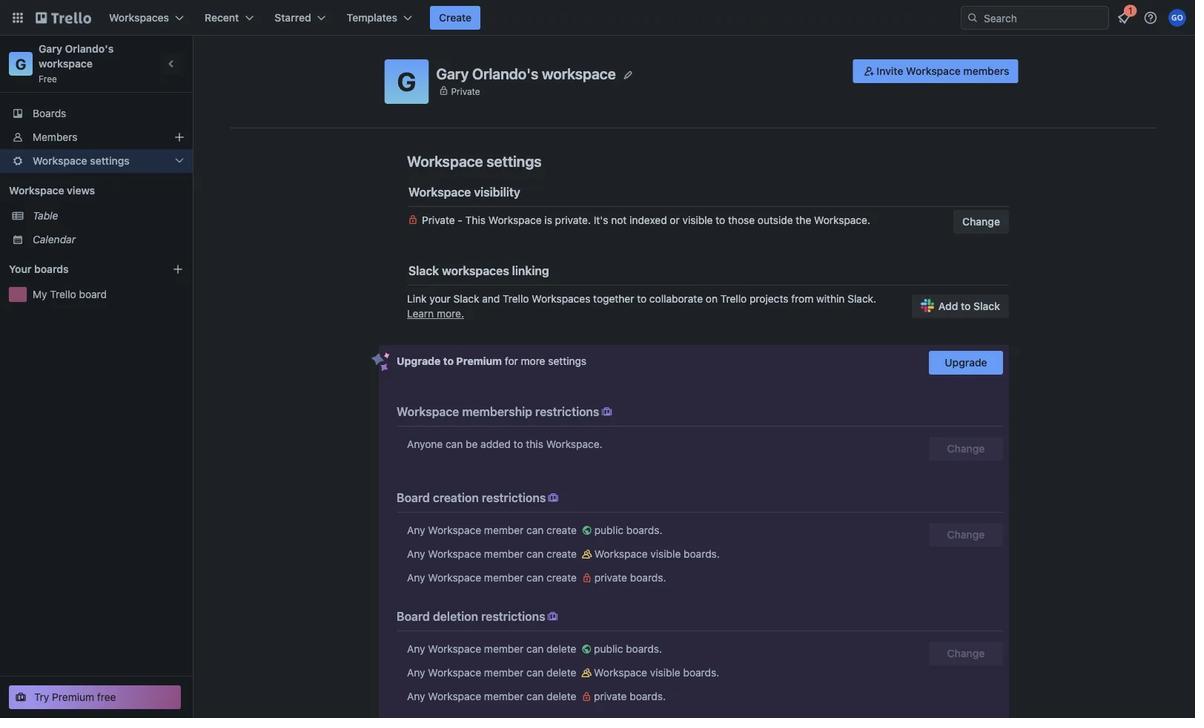 Task type: vqa. For each thing, say whether or not it's contained in the screenshot.
Show menu icon
no



Task type: describe. For each thing, give the bounding box(es) containing it.
0 horizontal spatial workspace.
[[547, 438, 603, 450]]

board deletion restrictions
[[397, 609, 546, 624]]

workspace inside dropdown button
[[33, 155, 87, 167]]

private for private
[[451, 86, 480, 96]]

upgrade for upgrade to premium for more settings
[[397, 355, 441, 367]]

calendar
[[33, 233, 76, 246]]

collaborate
[[650, 293, 703, 305]]

0 vertical spatial sm image
[[600, 404, 615, 419]]

starred
[[275, 11, 311, 24]]

be
[[466, 438, 478, 450]]

members
[[33, 131, 78, 143]]

members
[[964, 65, 1010, 77]]

try premium free
[[34, 691, 116, 703]]

add to slack
[[939, 300, 1001, 312]]

anyone can be added to this workspace.
[[407, 438, 603, 450]]

create for private boards.
[[547, 572, 577, 584]]

1 notification image
[[1116, 9, 1134, 27]]

add board image
[[172, 263, 184, 275]]

it's
[[594, 214, 609, 226]]

more.
[[437, 307, 464, 320]]

the
[[796, 214, 812, 226]]

2 member from the top
[[484, 548, 524, 560]]

table
[[33, 210, 58, 222]]

workspace for gary orlando's workspace free
[[39, 57, 93, 70]]

board
[[79, 288, 107, 300]]

workspaces inside link your slack and trello workspaces together to collaborate on trello projects from within slack. learn more.
[[532, 293, 591, 305]]

those
[[728, 214, 755, 226]]

your
[[9, 263, 32, 275]]

any workspace member can delete for public boards.
[[407, 643, 580, 655]]

invite workspace members
[[877, 65, 1010, 77]]

private boards. for board creation restrictions
[[595, 572, 667, 584]]

change link for board deletion restrictions
[[930, 642, 1004, 665]]

g button
[[385, 59, 429, 104]]

learn
[[407, 307, 434, 320]]

sm image inside invite workspace members button
[[862, 64, 877, 79]]

slack workspaces linking
[[409, 264, 549, 278]]

sparkle image
[[372, 352, 390, 372]]

templates button
[[338, 6, 421, 30]]

visible for board creation restrictions
[[651, 548, 681, 560]]

within
[[817, 293, 845, 305]]

workspace visible boards. for board creation restrictions
[[595, 548, 720, 560]]

your
[[430, 293, 451, 305]]

add to slack link
[[912, 295, 1010, 318]]

public boards. for board creation restrictions
[[595, 524, 663, 536]]

and
[[482, 293, 500, 305]]

workspaces
[[442, 264, 510, 278]]

anyone
[[407, 438, 443, 450]]

learn more. link
[[407, 307, 464, 320]]

workspaces inside popup button
[[109, 11, 169, 24]]

to inside link your slack and trello workspaces together to collaborate on trello projects from within slack. learn more.
[[637, 293, 647, 305]]

3 any from the top
[[407, 572, 425, 584]]

1 horizontal spatial settings
[[487, 152, 542, 170]]

create for public boards.
[[547, 524, 577, 536]]

private - this workspace is private. it's not indexed or visible to those outside the workspace.
[[422, 214, 871, 226]]

starred button
[[266, 6, 335, 30]]

your boards
[[9, 263, 69, 275]]

deletion
[[433, 609, 479, 624]]

to inside the "add to slack" link
[[961, 300, 971, 312]]

0 vertical spatial visible
[[683, 214, 713, 226]]

invite
[[877, 65, 904, 77]]

calendar link
[[33, 232, 184, 247]]

private for private - this workspace is private. it's not indexed or visible to those outside the workspace.
[[422, 214, 455, 226]]

Search field
[[979, 7, 1109, 29]]

to left those
[[716, 214, 726, 226]]

try premium free button
[[9, 685, 181, 709]]

my trello board
[[33, 288, 107, 300]]

0 horizontal spatial slack
[[409, 264, 439, 278]]

my trello board link
[[33, 287, 184, 302]]

gary orlando's workspace free
[[39, 43, 116, 84]]

g for g button
[[397, 66, 416, 97]]

-
[[458, 214, 463, 226]]

6 any from the top
[[407, 690, 425, 703]]

free
[[97, 691, 116, 703]]

create button
[[430, 6, 481, 30]]

slack for add
[[974, 300, 1001, 312]]

outside
[[758, 214, 794, 226]]

not
[[612, 214, 627, 226]]

1 any from the top
[[407, 524, 425, 536]]

creation
[[433, 491, 479, 505]]

private.
[[555, 214, 591, 226]]

more
[[521, 355, 546, 367]]

1 vertical spatial change button
[[930, 437, 1004, 461]]

this
[[466, 214, 486, 226]]

boards
[[34, 263, 69, 275]]

delete for workspace visible boards.
[[547, 667, 577, 679]]

gary orlando's workspace link
[[39, 43, 116, 70]]

invite workspace members button
[[853, 59, 1019, 83]]

table link
[[33, 208, 184, 223]]

upgrade for upgrade
[[945, 356, 988, 369]]

workspace visibility
[[409, 185, 521, 199]]

try
[[34, 691, 49, 703]]

workspace settings button
[[0, 149, 193, 173]]

2 any from the top
[[407, 548, 425, 560]]

primary element
[[0, 0, 1196, 36]]

gary for gary orlando's workspace
[[437, 65, 469, 82]]

delete for public boards.
[[547, 643, 577, 655]]

on
[[706, 293, 718, 305]]



Task type: locate. For each thing, give the bounding box(es) containing it.
2 any workspace member can create from the top
[[407, 548, 580, 560]]

premium left for
[[457, 355, 502, 367]]

1 vertical spatial board
[[397, 609, 430, 624]]

1 vertical spatial workspaces
[[532, 293, 591, 305]]

g link
[[9, 52, 33, 76]]

orlando's for gary orlando's workspace
[[472, 65, 539, 82]]

settings
[[487, 152, 542, 170], [90, 155, 130, 167], [548, 355, 587, 367]]

1 horizontal spatial workspace settings
[[407, 152, 542, 170]]

3 any workspace member can delete from the top
[[407, 690, 580, 703]]

restrictions right deletion on the left bottom
[[482, 609, 546, 624]]

2 vertical spatial delete
[[547, 690, 577, 703]]

2 public boards. from the top
[[594, 643, 662, 655]]

workspaces down linking
[[532, 293, 591, 305]]

2 create from the top
[[547, 548, 577, 560]]

linking
[[512, 264, 549, 278]]

any workspace member can create for private boards.
[[407, 572, 580, 584]]

slack up more.
[[454, 293, 480, 305]]

1 any workspace member can create from the top
[[407, 524, 580, 536]]

1 vertical spatial create
[[547, 548, 577, 560]]

restrictions up this
[[536, 405, 600, 419]]

workspace inside gary orlando's workspace free
[[39, 57, 93, 70]]

0 vertical spatial orlando's
[[65, 43, 114, 55]]

sm image for workspace visible boards.
[[580, 547, 595, 562]]

trello right on
[[721, 293, 747, 305]]

workspace up free
[[39, 57, 93, 70]]

2 vertical spatial any workspace member can create
[[407, 572, 580, 584]]

private right g button
[[451, 86, 480, 96]]

board left the creation on the left bottom of page
[[397, 491, 430, 505]]

indexed
[[630, 214, 667, 226]]

add
[[939, 300, 959, 312]]

2 vertical spatial any workspace member can delete
[[407, 690, 580, 703]]

restrictions for board creation restrictions
[[482, 491, 546, 505]]

slack right add
[[974, 300, 1001, 312]]

1 vertical spatial delete
[[547, 667, 577, 679]]

4 member from the top
[[484, 643, 524, 655]]

any workspace member can create for public boards.
[[407, 524, 580, 536]]

public for board deletion restrictions
[[594, 643, 623, 655]]

g left gary orlando's workspace free
[[15, 55, 26, 72]]

2 board from the top
[[397, 609, 430, 624]]

0 vertical spatial private
[[595, 572, 628, 584]]

private for board deletion restrictions
[[594, 690, 627, 703]]

public boards.
[[595, 524, 663, 536], [594, 643, 662, 655]]

1 vertical spatial private
[[422, 214, 455, 226]]

any workspace member can delete for workspace visible boards.
[[407, 667, 580, 679]]

2 public from the top
[[594, 643, 623, 655]]

visibility
[[474, 185, 521, 199]]

1 workspace visible boards. from the top
[[595, 548, 720, 560]]

upgrade right sparkle icon
[[397, 355, 441, 367]]

create
[[547, 524, 577, 536], [547, 548, 577, 560], [547, 572, 577, 584]]

workspaces up workspace navigation collapse icon
[[109, 11, 169, 24]]

upgrade down the "add to slack" link
[[945, 356, 988, 369]]

1 vertical spatial private
[[594, 690, 627, 703]]

gary right g button
[[437, 65, 469, 82]]

sm image
[[600, 404, 615, 419], [580, 547, 595, 562], [580, 642, 594, 657]]

1 vertical spatial public boards.
[[594, 643, 662, 655]]

to left this
[[514, 438, 523, 450]]

0 horizontal spatial orlando's
[[65, 43, 114, 55]]

private
[[595, 572, 628, 584], [594, 690, 627, 703]]

1 delete from the top
[[547, 643, 577, 655]]

1 vertical spatial workspace visible boards.
[[594, 667, 720, 679]]

recent
[[205, 11, 239, 24]]

board for board creation restrictions
[[397, 491, 430, 505]]

gary inside gary orlando's workspace free
[[39, 43, 62, 55]]

1 any workspace member can delete from the top
[[407, 643, 580, 655]]

1 vertical spatial any workspace member can create
[[407, 548, 580, 560]]

3 any workspace member can create from the top
[[407, 572, 580, 584]]

0 vertical spatial premium
[[457, 355, 502, 367]]

added
[[481, 438, 511, 450]]

0 vertical spatial delete
[[547, 643, 577, 655]]

0 vertical spatial any workspace member can delete
[[407, 643, 580, 655]]

to right add
[[961, 300, 971, 312]]

2 horizontal spatial settings
[[548, 355, 587, 367]]

delete
[[547, 643, 577, 655], [547, 667, 577, 679], [547, 690, 577, 703]]

0 vertical spatial public boards.
[[595, 524, 663, 536]]

settings inside dropdown button
[[90, 155, 130, 167]]

0 vertical spatial restrictions
[[536, 405, 600, 419]]

1 public from the top
[[595, 524, 624, 536]]

slack up link
[[409, 264, 439, 278]]

your boards with 1 items element
[[9, 260, 150, 278]]

link
[[407, 293, 427, 305]]

premium right try
[[52, 691, 94, 703]]

board
[[397, 491, 430, 505], [397, 609, 430, 624]]

2 private from the top
[[594, 690, 627, 703]]

4 any from the top
[[407, 643, 425, 655]]

any workspace member can create for workspace visible boards.
[[407, 548, 580, 560]]

member
[[484, 524, 524, 536], [484, 548, 524, 560], [484, 572, 524, 584], [484, 643, 524, 655], [484, 667, 524, 679], [484, 690, 524, 703]]

workspace for gary orlando's workspace
[[542, 65, 616, 82]]

1 vertical spatial restrictions
[[482, 491, 546, 505]]

is
[[545, 214, 553, 226]]

gary orlando (garyorlando) image
[[1169, 9, 1187, 27]]

workspace navigation collapse icon image
[[162, 53, 182, 74]]

back to home image
[[36, 6, 91, 30]]

1 private from the top
[[595, 572, 628, 584]]

orlando's
[[65, 43, 114, 55], [472, 65, 539, 82]]

0 vertical spatial workspace.
[[815, 214, 871, 226]]

1 create from the top
[[547, 524, 577, 536]]

workspace inside button
[[907, 65, 961, 77]]

0 vertical spatial change button
[[954, 210, 1010, 234]]

any
[[407, 524, 425, 536], [407, 548, 425, 560], [407, 572, 425, 584], [407, 643, 425, 655], [407, 667, 425, 679], [407, 690, 425, 703]]

2 vertical spatial visible
[[650, 667, 681, 679]]

premium
[[457, 355, 502, 367], [52, 691, 94, 703]]

1 vertical spatial premium
[[52, 691, 94, 703]]

1 vertical spatial sm image
[[580, 547, 595, 562]]

any workspace member can create
[[407, 524, 580, 536], [407, 548, 580, 560], [407, 572, 580, 584]]

workspace settings
[[407, 152, 542, 170], [33, 155, 130, 167]]

board creation restrictions
[[397, 491, 546, 505]]

2 any workspace member can delete from the top
[[407, 667, 580, 679]]

1 horizontal spatial premium
[[457, 355, 502, 367]]

change link
[[930, 523, 1004, 547], [930, 642, 1004, 665]]

0 horizontal spatial gary
[[39, 43, 62, 55]]

3 create from the top
[[547, 572, 577, 584]]

5 member from the top
[[484, 667, 524, 679]]

gary for gary orlando's workspace free
[[39, 43, 62, 55]]

1 private boards. from the top
[[595, 572, 667, 584]]

2 horizontal spatial slack
[[974, 300, 1001, 312]]

workspace. right the
[[815, 214, 871, 226]]

1 board from the top
[[397, 491, 430, 505]]

change button
[[954, 210, 1010, 234], [930, 437, 1004, 461]]

2 vertical spatial restrictions
[[482, 609, 546, 624]]

projects
[[750, 293, 789, 305]]

to right the together
[[637, 293, 647, 305]]

free
[[39, 73, 57, 84]]

private for board creation restrictions
[[595, 572, 628, 584]]

0 horizontal spatial upgrade
[[397, 355, 441, 367]]

1 horizontal spatial orlando's
[[472, 65, 539, 82]]

trello right my
[[50, 288, 76, 300]]

0 horizontal spatial settings
[[90, 155, 130, 167]]

upgrade to premium for more settings
[[397, 355, 587, 367]]

restrictions
[[536, 405, 600, 419], [482, 491, 546, 505], [482, 609, 546, 624]]

2 vertical spatial create
[[547, 572, 577, 584]]

create for workspace visible boards.
[[547, 548, 577, 560]]

templates
[[347, 11, 398, 24]]

settings down members link
[[90, 155, 130, 167]]

0 horizontal spatial trello
[[50, 288, 76, 300]]

g down templates popup button
[[397, 66, 416, 97]]

upgrade button
[[930, 351, 1004, 375]]

1 public boards. from the top
[[595, 524, 663, 536]]

boards
[[33, 107, 66, 119]]

settings up visibility
[[487, 152, 542, 170]]

2 private boards. from the top
[[594, 690, 666, 703]]

1 vertical spatial workspace.
[[547, 438, 603, 450]]

search image
[[967, 12, 979, 24]]

recent button
[[196, 6, 263, 30]]

1 vertical spatial change link
[[930, 642, 1004, 665]]

gary
[[39, 43, 62, 55], [437, 65, 469, 82]]

together
[[594, 293, 635, 305]]

workspace
[[39, 57, 93, 70], [542, 65, 616, 82]]

1 horizontal spatial workspace.
[[815, 214, 871, 226]]

for
[[505, 355, 518, 367]]

2 delete from the top
[[547, 667, 577, 679]]

3 member from the top
[[484, 572, 524, 584]]

0 vertical spatial create
[[547, 524, 577, 536]]

to down more.
[[444, 355, 454, 367]]

g inside button
[[397, 66, 416, 97]]

1 vertical spatial public
[[594, 643, 623, 655]]

sm image
[[862, 64, 877, 79], [546, 490, 561, 505], [580, 523, 595, 538], [580, 570, 595, 585], [546, 609, 561, 624], [580, 665, 594, 680], [580, 689, 594, 704]]

slack for link
[[454, 293, 480, 305]]

boards link
[[0, 102, 193, 125]]

views
[[67, 184, 95, 197]]

5 any from the top
[[407, 667, 425, 679]]

workspace views
[[9, 184, 95, 197]]

workspace membership restrictions
[[397, 405, 600, 419]]

upgrade
[[397, 355, 441, 367], [945, 356, 988, 369]]

my
[[33, 288, 47, 300]]

0 horizontal spatial workspace
[[39, 57, 93, 70]]

any workspace member can delete for private boards.
[[407, 690, 580, 703]]

any workspace member can delete
[[407, 643, 580, 655], [407, 667, 580, 679], [407, 690, 580, 703]]

1 horizontal spatial trello
[[503, 293, 529, 305]]

0 horizontal spatial g
[[15, 55, 26, 72]]

1 horizontal spatial workspace
[[542, 65, 616, 82]]

open information menu image
[[1144, 10, 1159, 25]]

change link for board creation restrictions
[[930, 523, 1004, 547]]

private boards.
[[595, 572, 667, 584], [594, 690, 666, 703]]

trello
[[50, 288, 76, 300], [503, 293, 529, 305], [721, 293, 747, 305]]

board left deletion on the left bottom
[[397, 609, 430, 624]]

slack inside link your slack and trello workspaces together to collaborate on trello projects from within slack. learn more.
[[454, 293, 480, 305]]

delete for private boards.
[[547, 690, 577, 703]]

restrictions for board deletion restrictions
[[482, 609, 546, 624]]

1 change link from the top
[[930, 523, 1004, 547]]

2 workspace visible boards. from the top
[[594, 667, 720, 679]]

0 vertical spatial workspace visible boards.
[[595, 548, 720, 560]]

1 horizontal spatial g
[[397, 66, 416, 97]]

settings right more
[[548, 355, 587, 367]]

public
[[595, 524, 624, 536], [594, 643, 623, 655]]

premium inside try premium free button
[[52, 691, 94, 703]]

g for g link
[[15, 55, 26, 72]]

link your slack and trello workspaces together to collaborate on trello projects from within slack. learn more.
[[407, 293, 877, 320]]

workspace.
[[815, 214, 871, 226], [547, 438, 603, 450]]

from
[[792, 293, 814, 305]]

workspace settings inside dropdown button
[[33, 155, 130, 167]]

0 vertical spatial public
[[595, 524, 624, 536]]

can
[[446, 438, 463, 450], [527, 524, 544, 536], [527, 548, 544, 560], [527, 572, 544, 584], [527, 643, 544, 655], [527, 667, 544, 679], [527, 690, 544, 703]]

1 horizontal spatial slack
[[454, 293, 480, 305]]

visible for board deletion restrictions
[[650, 667, 681, 679]]

0 vertical spatial change link
[[930, 523, 1004, 547]]

slack.
[[848, 293, 877, 305]]

0 horizontal spatial workspaces
[[109, 11, 169, 24]]

restrictions down anyone can be added to this workspace.
[[482, 491, 546, 505]]

0 vertical spatial workspaces
[[109, 11, 169, 24]]

0 vertical spatial gary
[[39, 43, 62, 55]]

restrictions for workspace membership restrictions
[[536, 405, 600, 419]]

gary up free
[[39, 43, 62, 55]]

workspace down primary element
[[542, 65, 616, 82]]

workspace settings up workspace visibility
[[407, 152, 542, 170]]

0 horizontal spatial workspace settings
[[33, 155, 130, 167]]

members link
[[0, 125, 193, 149]]

1 horizontal spatial workspaces
[[532, 293, 591, 305]]

1 vertical spatial private boards.
[[594, 690, 666, 703]]

2 change link from the top
[[930, 642, 1004, 665]]

workspaces button
[[100, 6, 193, 30]]

1 vertical spatial orlando's
[[472, 65, 539, 82]]

workspace visible boards. for board deletion restrictions
[[594, 667, 720, 679]]

3 delete from the top
[[547, 690, 577, 703]]

private left -
[[422, 214, 455, 226]]

0 vertical spatial any workspace member can create
[[407, 524, 580, 536]]

orlando's inside gary orlando's workspace free
[[65, 43, 114, 55]]

workspace
[[907, 65, 961, 77], [407, 152, 483, 170], [33, 155, 87, 167], [9, 184, 64, 197], [409, 185, 471, 199], [489, 214, 542, 226], [397, 405, 459, 419], [428, 524, 482, 536], [428, 548, 482, 560], [595, 548, 648, 560], [428, 572, 482, 584], [428, 643, 482, 655], [428, 667, 482, 679], [594, 667, 648, 679], [428, 690, 482, 703]]

gary orlando's workspace
[[437, 65, 616, 82]]

0 horizontal spatial premium
[[52, 691, 94, 703]]

workspaces
[[109, 11, 169, 24], [532, 293, 591, 305]]

sm image for public boards.
[[580, 642, 594, 657]]

workspace settings down members link
[[33, 155, 130, 167]]

0 vertical spatial private boards.
[[595, 572, 667, 584]]

trello right and in the left of the page
[[503, 293, 529, 305]]

1 vertical spatial any workspace member can delete
[[407, 667, 580, 679]]

1 horizontal spatial gary
[[437, 65, 469, 82]]

create
[[439, 11, 472, 24]]

public for board creation restrictions
[[595, 524, 624, 536]]

2 vertical spatial sm image
[[580, 642, 594, 657]]

private
[[451, 86, 480, 96], [422, 214, 455, 226]]

to
[[716, 214, 726, 226], [637, 293, 647, 305], [961, 300, 971, 312], [444, 355, 454, 367], [514, 438, 523, 450]]

workspace. right this
[[547, 438, 603, 450]]

1 horizontal spatial upgrade
[[945, 356, 988, 369]]

change
[[963, 216, 1001, 228], [948, 443, 986, 455], [948, 529, 986, 541], [948, 647, 986, 660]]

1 member from the top
[[484, 524, 524, 536]]

orlando's for gary orlando's workspace free
[[65, 43, 114, 55]]

2 horizontal spatial trello
[[721, 293, 747, 305]]

upgrade inside button
[[945, 356, 988, 369]]

membership
[[462, 405, 533, 419]]

board for board deletion restrictions
[[397, 609, 430, 624]]

0 vertical spatial private
[[451, 86, 480, 96]]

0 vertical spatial board
[[397, 491, 430, 505]]

public boards. for board deletion restrictions
[[594, 643, 662, 655]]

1 vertical spatial visible
[[651, 548, 681, 560]]

this
[[526, 438, 544, 450]]

or
[[670, 214, 680, 226]]

private boards. for board deletion restrictions
[[594, 690, 666, 703]]

1 vertical spatial gary
[[437, 65, 469, 82]]

6 member from the top
[[484, 690, 524, 703]]



